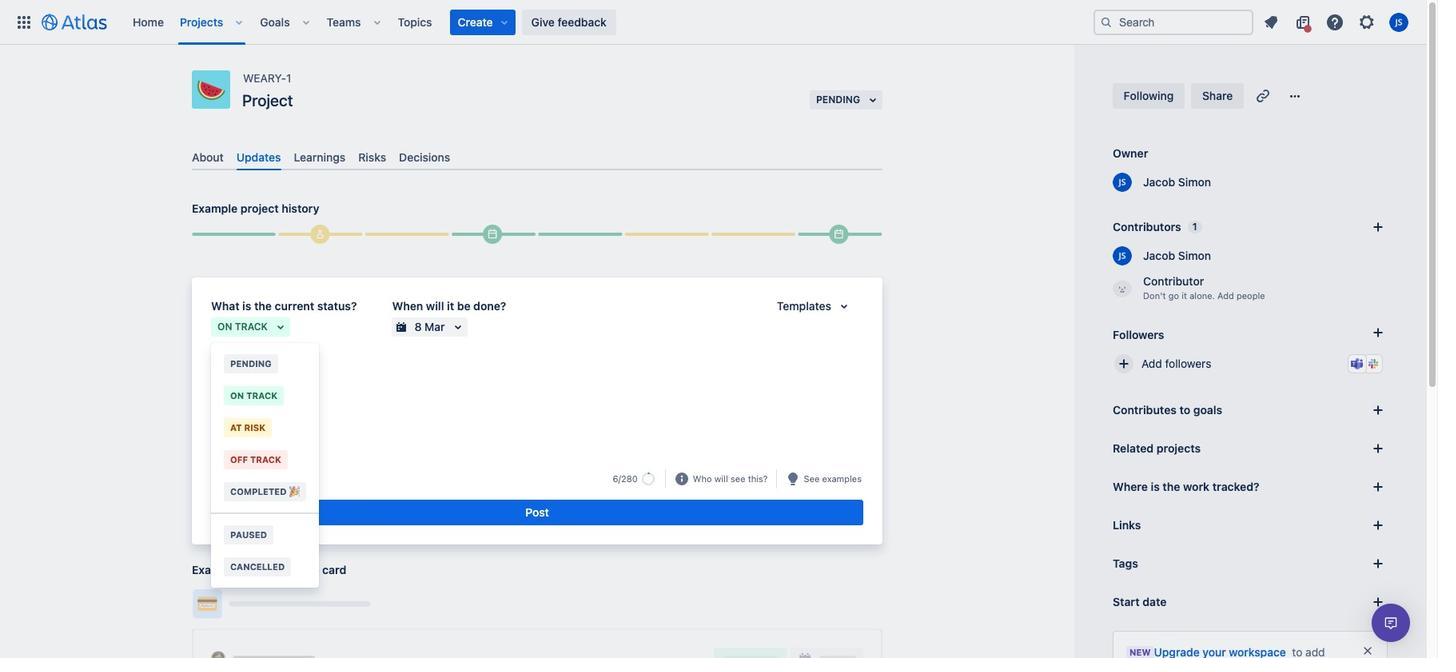 Task type: describe. For each thing, give the bounding box(es) containing it.
what
[[211, 299, 240, 313]]

work
[[1184, 480, 1210, 493]]

2 on track button from the top
[[211, 380, 319, 412]]

post
[[526, 506, 549, 519]]

weary-1 project
[[242, 71, 293, 110]]

mar
[[425, 320, 445, 334]]

🎉
[[289, 486, 300, 497]]

1 vertical spatial track
[[246, 390, 278, 401]]

when
[[392, 299, 423, 313]]

completed 🎉 button
[[211, 476, 319, 508]]

menu containing pending
[[211, 343, 319, 588]]

share button
[[1192, 83, 1245, 109]]

project
[[242, 91, 293, 110]]

history
[[282, 202, 319, 215]]

projects
[[1157, 441, 1201, 455]]

top element
[[10, 0, 1094, 44]]

links
[[1113, 518, 1142, 532]]

it inside contributor don't go it alone. add people
[[1182, 290, 1188, 301]]

insert link image
[[291, 470, 310, 489]]

cancelled button
[[211, 551, 319, 583]]

risk
[[244, 422, 266, 433]]

home
[[133, 15, 164, 28]]

cancelled
[[230, 561, 285, 572]]

owner
[[1113, 146, 1149, 160]]

add followers
[[1142, 357, 1212, 370]]

tags
[[1113, 557, 1139, 570]]

learnings
[[294, 150, 346, 164]]

templates
[[777, 299, 832, 313]]

examples
[[822, 473, 862, 484]]

goals link
[[255, 9, 295, 35]]

pending
[[230, 358, 272, 369]]

insert emoji image
[[266, 470, 285, 489]]

when will it be done?
[[392, 299, 507, 313]]

off track
[[230, 454, 281, 465]]

is for where
[[1151, 480, 1160, 493]]

topics
[[398, 15, 432, 28]]

contributor don't go it alone. add people
[[1144, 274, 1266, 301]]

will for who
[[715, 473, 728, 484]]

this?
[[748, 473, 768, 484]]

see examples
[[804, 473, 862, 484]]

contributes
[[1113, 403, 1177, 417]]

group containing paused
[[211, 513, 319, 588]]

new
[[1130, 647, 1151, 657]]

paused
[[230, 529, 267, 540]]

add followers button
[[1107, 346, 1395, 381]]

8
[[415, 320, 422, 334]]

see
[[804, 473, 820, 484]]

add inside button
[[1142, 357, 1163, 370]]

where
[[1113, 480, 1148, 493]]

see
[[731, 473, 746, 484]]

go
[[1169, 290, 1180, 301]]

completed
[[230, 486, 287, 497]]

add a follower image
[[1369, 323, 1388, 342]]

msteams logo showing  channels are connected to this project image
[[1352, 357, 1364, 370]]

decisions
[[399, 150, 450, 164]]

followers
[[1166, 357, 1212, 370]]

8 mar button
[[392, 318, 468, 337]]

1 vertical spatial on track
[[230, 390, 278, 401]]

following
[[1124, 89, 1174, 102]]

0 vertical spatial on track
[[218, 321, 268, 333]]

new link
[[1127, 645, 1287, 658]]

project for history
[[241, 202, 279, 215]]

the for work
[[1163, 480, 1181, 493]]

pending button
[[211, 348, 319, 380]]

off track button
[[211, 444, 319, 476]]

1 inside the weary-1 project
[[286, 71, 291, 85]]

followers
[[1113, 327, 1165, 341]]

updates
[[237, 150, 281, 164]]

start
[[1113, 595, 1140, 609]]

see examples button
[[803, 472, 864, 487]]

0 vertical spatial track
[[235, 321, 268, 333]]

home link
[[128, 9, 169, 35]]

Main content area, start typing to enter text. text field
[[211, 353, 864, 378]]

what is the current status?
[[211, 299, 357, 313]]

post button
[[211, 500, 864, 526]]

add inside contributor don't go it alone. add people
[[1218, 290, 1235, 301]]

off
[[230, 454, 248, 465]]

weary-
[[243, 71, 286, 85]]

6/280
[[613, 474, 638, 484]]

topics link
[[393, 9, 437, 35]]

projects link
[[175, 9, 228, 35]]

add follower image
[[1115, 354, 1134, 373]]

banner containing home
[[0, 0, 1427, 45]]

track inside button
[[250, 454, 281, 465]]

related
[[1113, 441, 1154, 455]]

Search field
[[1094, 9, 1254, 35]]

status?
[[317, 299, 357, 313]]

templates button
[[768, 297, 864, 316]]

teams link
[[322, 9, 366, 35]]



Task type: locate. For each thing, give the bounding box(es) containing it.
will up mar
[[426, 299, 444, 313]]

on up at
[[230, 390, 244, 401]]

update
[[213, 355, 250, 369]]

goals
[[1194, 403, 1223, 417]]

who will see this? button
[[692, 472, 770, 487]]

1 horizontal spatial it
[[1182, 290, 1188, 301]]

1 vertical spatial the
[[1163, 480, 1181, 493]]

contributor
[[1144, 274, 1205, 288]]

give feedback button
[[522, 9, 616, 35]]

the for current
[[254, 299, 272, 313]]

add files, videos, or images image
[[240, 470, 259, 489]]

tracked?
[[1213, 480, 1260, 493]]

give
[[532, 15, 555, 28]]

1 vertical spatial will
[[715, 473, 728, 484]]

don't
[[1144, 290, 1166, 301]]

on track button down what
[[211, 318, 290, 337]]

teams
[[327, 15, 361, 28]]

example for example project history
[[192, 202, 238, 215]]

0 vertical spatial will
[[426, 299, 444, 313]]

1 horizontal spatial will
[[715, 473, 728, 484]]

contributors
[[1113, 220, 1182, 234]]

is
[[242, 299, 251, 313], [1151, 480, 1160, 493]]

1 horizontal spatial is
[[1151, 480, 1160, 493]]

search image
[[1100, 16, 1113, 28]]

1 vertical spatial 1
[[1193, 221, 1198, 233]]

0 vertical spatial project
[[241, 202, 279, 215]]

close banner image
[[1362, 645, 1375, 657]]

1 vertical spatial is
[[1151, 480, 1160, 493]]

2 group from the top
[[211, 513, 319, 588]]

0 horizontal spatial is
[[242, 299, 251, 313]]

1 up project
[[286, 71, 291, 85]]

2 vertical spatial track
[[250, 454, 281, 465]]

about
[[192, 150, 224, 164]]

example project update card
[[192, 563, 347, 577]]

0 vertical spatial example
[[192, 202, 238, 215]]

project down the paused button
[[241, 563, 279, 577]]

will for when
[[426, 299, 444, 313]]

on
[[218, 321, 232, 333], [230, 390, 244, 401]]

be
[[457, 299, 471, 313]]

1 right contributors
[[1193, 221, 1198, 233]]

example down 'paused'
[[192, 563, 238, 577]]

0 vertical spatial on track button
[[211, 318, 290, 337]]

group containing pending
[[211, 343, 319, 513]]

on track button
[[211, 318, 290, 337], [211, 380, 319, 412]]

following button
[[1113, 83, 1185, 109]]

current
[[275, 299, 314, 313]]

open intercom messenger image
[[1382, 613, 1401, 633]]

risks
[[358, 150, 386, 164]]

1 vertical spatial add
[[1142, 357, 1163, 370]]

0 vertical spatial 1
[[286, 71, 291, 85]]

1 vertical spatial on track button
[[211, 380, 319, 412]]

on down what
[[218, 321, 232, 333]]

start date
[[1113, 595, 1167, 609]]

contributes to goals
[[1113, 403, 1223, 417]]

0 horizontal spatial add
[[1142, 357, 1163, 370]]

it right go
[[1182, 290, 1188, 301]]

at
[[230, 422, 242, 433]]

1 horizontal spatial the
[[1163, 480, 1181, 493]]

tab list
[[186, 144, 889, 170]]

add right alone. on the top
[[1218, 290, 1235, 301]]

1 example from the top
[[192, 202, 238, 215]]

1 horizontal spatial add
[[1218, 290, 1235, 301]]

the left the work
[[1163, 480, 1181, 493]]

0 vertical spatial is
[[242, 299, 251, 313]]

card
[[322, 563, 347, 577]]

it
[[1182, 290, 1188, 301], [447, 299, 454, 313]]

goals
[[260, 15, 290, 28]]

2 example from the top
[[192, 563, 238, 577]]

0 horizontal spatial the
[[254, 299, 272, 313]]

1 vertical spatial on
[[230, 390, 244, 401]]

on track
[[218, 321, 268, 333], [230, 390, 278, 401]]

example for example project update card
[[192, 563, 238, 577]]

to
[[1180, 403, 1191, 417]]

track up insert emoji icon at the left bottom of the page
[[250, 454, 281, 465]]

feedback
[[558, 15, 607, 28]]

group
[[211, 343, 319, 513], [211, 513, 319, 588]]

alone.
[[1190, 290, 1215, 301]]

is right what
[[242, 299, 251, 313]]

who
[[693, 473, 712, 484]]

is for what
[[242, 299, 251, 313]]

give feedback
[[532, 15, 607, 28]]

paused button
[[211, 519, 319, 551]]

will inside dropdown button
[[715, 473, 728, 484]]

tab list containing about
[[186, 144, 889, 170]]

projects
[[180, 15, 223, 28]]

on track button up risk
[[211, 380, 319, 412]]

people
[[1237, 290, 1266, 301]]

share
[[1203, 89, 1233, 102]]

update
[[282, 563, 320, 577]]

banner
[[0, 0, 1427, 45]]

1
[[286, 71, 291, 85], [1193, 221, 1198, 233]]

1 vertical spatial project
[[241, 563, 279, 577]]

on track up risk
[[230, 390, 278, 401]]

who will see this?
[[693, 473, 768, 484]]

example project history
[[192, 202, 319, 215]]

example
[[192, 202, 238, 215], [192, 563, 238, 577]]

on track down what
[[218, 321, 268, 333]]

1 vertical spatial example
[[192, 563, 238, 577]]

0 horizontal spatial 1
[[286, 71, 291, 85]]

weary-1 link
[[243, 70, 291, 86]]

will
[[426, 299, 444, 313], [715, 473, 728, 484]]

at risk button
[[211, 412, 319, 444]]

example down about
[[192, 202, 238, 215]]

is right "where"
[[1151, 480, 1160, 493]]

related projects
[[1113, 441, 1201, 455]]

at risk
[[230, 422, 266, 433]]

track down pending button
[[246, 390, 278, 401]]

1 horizontal spatial 1
[[1193, 221, 1198, 233]]

project
[[241, 202, 279, 215], [241, 563, 279, 577]]

0 vertical spatial add
[[1218, 290, 1235, 301]]

8 mar
[[415, 320, 445, 334]]

completed 🎉
[[230, 486, 300, 497]]

add
[[1218, 290, 1235, 301], [1142, 357, 1163, 370]]

it left be
[[447, 299, 454, 313]]

date
[[1143, 595, 1167, 609]]

0 horizontal spatial it
[[447, 299, 454, 313]]

the
[[254, 299, 272, 313], [1163, 480, 1181, 493]]

1 project from the top
[[241, 202, 279, 215]]

0 horizontal spatial will
[[426, 299, 444, 313]]

0 vertical spatial on
[[218, 321, 232, 333]]

where is the work tracked?
[[1113, 480, 1260, 493]]

1 on track button from the top
[[211, 318, 290, 337]]

help image
[[1326, 12, 1345, 32]]

add right add follower image
[[1142, 357, 1163, 370]]

track down what
[[235, 321, 268, 333]]

will left 'see'
[[715, 473, 728, 484]]

done?
[[474, 299, 507, 313]]

project left history
[[241, 202, 279, 215]]

the left current
[[254, 299, 272, 313]]

project for update
[[241, 563, 279, 577]]

menu
[[211, 343, 319, 588]]

1 group from the top
[[211, 343, 319, 513]]

2 project from the top
[[241, 563, 279, 577]]

slack logo showing nan channels are connected to this project image
[[1368, 357, 1380, 370]]

0 vertical spatial the
[[254, 299, 272, 313]]



Task type: vqa. For each thing, say whether or not it's contained in the screenshot.
risk
yes



